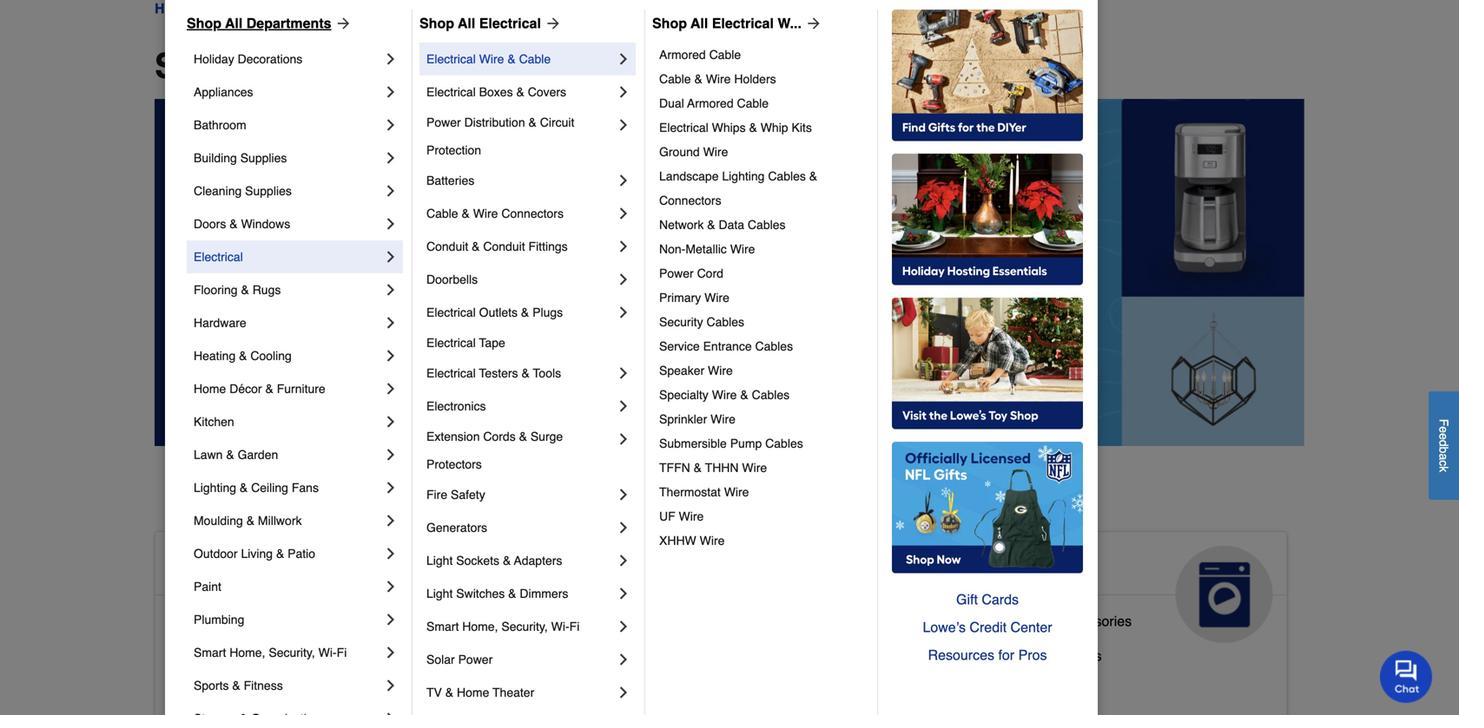 Task type: describe. For each thing, give the bounding box(es) containing it.
& inside sports & fitness link
[[232, 679, 240, 693]]

cables down speaker wire link
[[752, 388, 790, 402]]

cables inside 'link'
[[707, 315, 745, 329]]

0 vertical spatial appliances link
[[194, 76, 382, 109]]

& inside "electrical whips & whip kits" link
[[749, 121, 757, 135]]

enjoy savings year-round. no matter what you're shopping for, find what you need at a great price. image
[[155, 99, 1305, 446]]

wire for sprinkler
[[711, 413, 736, 427]]

tffn
[[659, 461, 691, 475]]

& inside specialty wire & cables link
[[741, 388, 749, 402]]

protectors
[[427, 458, 482, 472]]

& inside landscape lighting cables & connectors
[[810, 169, 818, 183]]

all for shop all departments
[[225, 15, 243, 31]]

cable up cable & wire holders
[[709, 48, 741, 62]]

gift cards link
[[892, 586, 1083, 614]]

doors & windows
[[194, 217, 290, 231]]

chevron right image for light sockets & adapters
[[615, 553, 633, 570]]

chevron right image for electronics
[[615, 398, 633, 415]]

doors & windows link
[[194, 208, 382, 241]]

ground wire link
[[659, 140, 865, 164]]

wire for specialty
[[712, 388, 737, 402]]

& inside the heating & cooling link
[[239, 349, 247, 363]]

pet inside animal & pet care
[[669, 553, 707, 581]]

& inside lawn & garden link
[[226, 448, 234, 462]]

ground wire
[[659, 145, 728, 159]]

primary wire link
[[659, 286, 865, 310]]

find gifts for the diyer. image
[[892, 10, 1083, 142]]

appliance parts & accessories link
[[944, 610, 1132, 645]]

wire for thermostat
[[724, 486, 749, 500]]

& inside beverage & wine chillers link
[[1007, 649, 1016, 665]]

cleaning
[[194, 184, 242, 198]]

1 vertical spatial pet
[[557, 676, 577, 692]]

lighting & ceiling fans
[[194, 481, 319, 495]]

cable up covers
[[519, 52, 551, 66]]

power for power distribution & circuit protection
[[427, 116, 461, 129]]

home link
[[155, 0, 193, 19]]

appliances image
[[1176, 546, 1273, 644]]

light for light switches & dimmers
[[427, 587, 453, 601]]

smart home, security, wi-fi for left smart home, security, wi-fi link
[[194, 646, 347, 660]]

1 vertical spatial appliances
[[944, 553, 1073, 581]]

chevron right image for cleaning supplies
[[382, 182, 400, 200]]

chevron right image for doors & windows
[[382, 215, 400, 233]]

a
[[1437, 454, 1451, 461]]

flooring & rugs link
[[194, 274, 382, 307]]

& inside tffn & thhn wire link
[[694, 461, 702, 475]]

& inside light sockets & adapters link
[[503, 554, 511, 568]]

chat invite button image
[[1381, 651, 1434, 704]]

supplies for livestock supplies
[[618, 642, 672, 658]]

& inside appliance parts & accessories link
[[1045, 614, 1054, 630]]

& inside power distribution & circuit protection
[[529, 116, 537, 129]]

tv
[[427, 686, 442, 700]]

0 vertical spatial smart
[[427, 620, 459, 634]]

circuit
[[540, 116, 575, 129]]

electrical for electrical outlets & plugs
[[427, 306, 476, 320]]

dual armored cable
[[659, 96, 769, 110]]

dual armored cable link
[[659, 91, 865, 116]]

chevron right image for hardware
[[382, 315, 400, 332]]

livestock supplies link
[[557, 638, 672, 672]]

fittings
[[529, 240, 568, 254]]

chevron right image for conduit & conduit fittings
[[615, 238, 633, 255]]

kits
[[792, 121, 812, 135]]

electrical wire & cable
[[427, 52, 551, 66]]

wire up dual armored cable
[[706, 72, 731, 86]]

decorations
[[238, 52, 303, 66]]

lowe's credit center
[[923, 620, 1053, 636]]

chevron right image for solar power
[[615, 652, 633, 669]]

chevron right image for extension cords & surge protectors
[[615, 431, 633, 448]]

lighting inside landscape lighting cables & connectors
[[722, 169, 765, 183]]

1 vertical spatial fi
[[337, 646, 347, 660]]

holiday decorations link
[[194, 43, 382, 76]]

dimmers
[[520, 587, 569, 601]]

cable inside 'link'
[[427, 207, 458, 221]]

lighting & ceiling fans link
[[194, 472, 382, 505]]

& inside conduit & conduit fittings link
[[472, 240, 480, 254]]

electrical inside shop all electrical link
[[479, 15, 541, 31]]

accessible home link
[[156, 533, 513, 644]]

accessible home image
[[402, 546, 499, 644]]

solar power link
[[427, 644, 615, 677]]

accessible entry & home link
[[169, 679, 326, 714]]

& inside home décor & furniture link
[[265, 382, 274, 396]]

accessible bedroom link
[[169, 645, 296, 679]]

& inside cable & wire holders link
[[695, 72, 703, 86]]

animal & pet care link
[[543, 533, 900, 644]]

visit the lowe's toy shop. image
[[892, 298, 1083, 430]]

sprinkler wire
[[659, 413, 736, 427]]

uf wire
[[659, 510, 704, 524]]

arrow right image for shop all electrical w...
[[802, 15, 823, 32]]

1 conduit from the left
[[427, 240, 469, 254]]

power distribution & circuit protection
[[427, 116, 578, 157]]

batteries
[[427, 174, 475, 188]]

chevron right image for moulding & millwork
[[382, 513, 400, 530]]

specialty
[[659, 388, 709, 402]]

& inside lighting & ceiling fans link
[[240, 481, 248, 495]]

plumbing link
[[194, 604, 382, 637]]

cleaning supplies link
[[194, 175, 382, 208]]

chevron right image for heating & cooling
[[382, 348, 400, 365]]

shop all departments
[[187, 15, 331, 31]]

speaker wire link
[[659, 359, 865, 383]]

wire for electrical
[[479, 52, 504, 66]]

flooring
[[194, 283, 238, 297]]

electrical whips & whip kits link
[[659, 116, 865, 140]]

dual
[[659, 96, 684, 110]]

livestock
[[557, 642, 615, 658]]

electrical for electrical
[[194, 250, 243, 264]]

& inside tv & home theater link
[[446, 686, 454, 700]]

accessible bathroom
[[169, 614, 300, 630]]

chevron right image for lawn & garden
[[382, 447, 400, 464]]

& inside the outdoor living & patio link
[[276, 547, 284, 561]]

chevron right image for bathroom
[[382, 116, 400, 134]]

hardware link
[[194, 307, 382, 340]]

primary
[[659, 291, 701, 305]]

cable down holders
[[737, 96, 769, 110]]

smart home, security, wi-fi for the rightmost smart home, security, wi-fi link
[[427, 620, 580, 634]]

cables down "sprinkler wire" link
[[766, 437, 803, 451]]

wire inside 'link'
[[473, 207, 498, 221]]

fire
[[427, 488, 448, 502]]

animal & pet care image
[[789, 546, 886, 644]]

animal & pet care
[[557, 553, 707, 609]]

arrow right image
[[331, 15, 352, 32]]

& inside cable & wire connectors 'link'
[[462, 207, 470, 221]]

outlets
[[479, 306, 518, 320]]

home, for the rightmost smart home, security, wi-fi link
[[462, 620, 498, 634]]

armored cable link
[[659, 43, 865, 67]]

0 horizontal spatial furniture
[[277, 382, 326, 396]]

extension cords & surge protectors
[[427, 430, 567, 472]]

cables inside landscape lighting cables & connectors
[[768, 169, 806, 183]]

cable & wire connectors link
[[427, 197, 615, 230]]

houses,
[[621, 676, 672, 692]]

wi- for the rightmost smart home, security, wi-fi link
[[551, 620, 570, 634]]

security, for left smart home, security, wi-fi link
[[269, 646, 315, 660]]

chevron right image for holiday decorations
[[382, 50, 400, 68]]

wi- for left smart home, security, wi-fi link
[[319, 646, 337, 660]]

whips
[[712, 121, 746, 135]]

departments for shop all departments
[[304, 46, 516, 86]]

k
[[1437, 467, 1451, 473]]

chevron right image for plumbing
[[382, 612, 400, 629]]

accessible home
[[169, 553, 371, 581]]

sports & fitness
[[194, 679, 283, 693]]

millwork
[[258, 514, 302, 528]]

shop for shop all electrical
[[420, 15, 454, 31]]

cables up non-metallic wire link
[[748, 218, 786, 232]]

sockets
[[456, 554, 500, 568]]

shop all departments
[[155, 46, 516, 86]]

cable up dual
[[659, 72, 691, 86]]

lowe's
[[923, 620, 966, 636]]

departments for shop all departments
[[247, 15, 331, 31]]

service entrance cables link
[[659, 334, 865, 359]]

bedroom
[[240, 649, 296, 665]]

submersible pump cables link
[[659, 432, 865, 456]]

doorbells
[[427, 273, 478, 287]]

chevron right image for electrical boxes & covers
[[615, 83, 633, 101]]

& inside flooring & rugs link
[[241, 283, 249, 297]]

0 vertical spatial armored
[[659, 48, 706, 62]]

1 vertical spatial armored
[[688, 96, 734, 110]]

electrical inside shop all electrical w... link
[[712, 15, 774, 31]]

shop for shop all electrical w...
[[652, 15, 687, 31]]

landscape lighting cables & connectors link
[[659, 164, 865, 213]]

chevron right image for batteries
[[615, 172, 633, 189]]

arrow right image for shop all electrical
[[541, 15, 562, 32]]

tv & home theater link
[[427, 677, 615, 710]]

all down 'shop all departments' link
[[251, 46, 294, 86]]

xhhw
[[659, 534, 697, 548]]

wine
[[1020, 649, 1052, 665]]

beds,
[[581, 676, 617, 692]]

sprinkler wire link
[[659, 407, 865, 432]]

security cables
[[659, 315, 745, 329]]

& inside moulding & millwork "link"
[[246, 514, 255, 528]]

building supplies link
[[194, 142, 382, 175]]

light for light sockets & adapters
[[427, 554, 453, 568]]

solar
[[427, 653, 455, 667]]

& inside electrical testers & tools link
[[522, 367, 530, 381]]

accessible for accessible bedroom
[[169, 649, 236, 665]]

service entrance cables
[[659, 340, 793, 354]]

paint link
[[194, 571, 382, 604]]

wire for primary
[[705, 291, 730, 305]]

holders
[[734, 72, 776, 86]]



Task type: locate. For each thing, give the bounding box(es) containing it.
electrical down "doorbells"
[[427, 306, 476, 320]]

pet down xhhw wire
[[669, 553, 707, 581]]

electrical inside electrical testers & tools link
[[427, 367, 476, 381]]

uf
[[659, 510, 676, 524]]

credit
[[970, 620, 1007, 636]]

1 vertical spatial smart home, security, wi-fi
[[194, 646, 347, 660]]

chevron right image for generators
[[615, 520, 633, 537]]

chillers
[[1056, 649, 1102, 665]]

electrical inside electrical outlets & plugs link
[[427, 306, 476, 320]]

home, for left smart home, security, wi-fi link
[[230, 646, 265, 660]]

& up electrical boxes & covers link
[[508, 52, 516, 66]]

electrical outlets & plugs link
[[427, 296, 615, 329]]

appliances up cards
[[944, 553, 1073, 581]]

conduit
[[427, 240, 469, 254], [483, 240, 525, 254]]

home, down 'switches'
[[462, 620, 498, 634]]

supplies up houses,
[[618, 642, 672, 658]]

smart home, security, wi-fi down light switches & dimmers
[[427, 620, 580, 634]]

& inside accessible entry & home link
[[276, 683, 285, 699]]

accessible inside accessible bathroom link
[[169, 614, 236, 630]]

chevron right image for appliances
[[382, 83, 400, 101]]

0 horizontal spatial smart home, security, wi-fi link
[[194, 637, 382, 670]]

connectors inside 'link'
[[502, 207, 564, 221]]

electrical whips & whip kits
[[659, 121, 812, 135]]

network
[[659, 218, 704, 232]]

chevron right image for home décor & furniture
[[382, 381, 400, 398]]

departments up holiday decorations 'link'
[[247, 15, 331, 31]]

1 horizontal spatial home,
[[462, 620, 498, 634]]

1 horizontal spatial connectors
[[659, 194, 722, 208]]

0 horizontal spatial appliances
[[194, 85, 253, 99]]

wire down cord
[[705, 291, 730, 305]]

& down the batteries
[[462, 207, 470, 221]]

bathroom up building
[[194, 118, 246, 132]]

security cables link
[[659, 310, 865, 334]]

accessories
[[1058, 614, 1132, 630]]

0 vertical spatial security,
[[502, 620, 548, 634]]

& inside electrical wire & cable link
[[508, 52, 516, 66]]

light
[[427, 554, 453, 568], [427, 587, 453, 601]]

specialty wire & cables link
[[659, 383, 865, 407]]

thermostat wire
[[659, 486, 749, 500]]

sports & fitness link
[[194, 670, 382, 703]]

cables down ground wire link
[[768, 169, 806, 183]]

supplies for building supplies
[[240, 151, 287, 165]]

& inside extension cords & surge protectors
[[519, 430, 527, 444]]

wire for ground
[[703, 145, 728, 159]]

0 horizontal spatial lighting
[[194, 481, 236, 495]]

electrical left boxes on the left top of page
[[427, 85, 476, 99]]

heating & cooling link
[[194, 340, 382, 373]]

chevron right image for power distribution & circuit protection
[[615, 116, 633, 134]]

e up the 'b'
[[1437, 433, 1451, 440]]

& left dimmers
[[508, 587, 517, 601]]

1 horizontal spatial fi
[[570, 620, 580, 634]]

fitness
[[244, 679, 283, 693]]

cable down the batteries
[[427, 207, 458, 221]]

extension cords & surge protectors link
[[427, 423, 615, 479]]

electrical for electrical testers & tools
[[427, 367, 476, 381]]

security, down light switches & dimmers link
[[502, 620, 548, 634]]

chevron right image for fire safety
[[615, 487, 633, 504]]

arrow right image up 'armored cable' link
[[802, 15, 823, 32]]

connectors inside landscape lighting cables & connectors
[[659, 194, 722, 208]]

& inside network & data cables link
[[707, 218, 716, 232]]

0 horizontal spatial conduit
[[427, 240, 469, 254]]

& left patio
[[276, 547, 284, 561]]

non-
[[659, 242, 686, 256]]

smart up the solar
[[427, 620, 459, 634]]

wire for uf
[[679, 510, 704, 524]]

0 vertical spatial supplies
[[240, 151, 287, 165]]

chevron right image for outdoor living & patio
[[382, 546, 400, 563]]

home, down accessible bathroom link
[[230, 646, 265, 660]]

fans
[[292, 481, 319, 495]]

electrical down 'shop all electrical'
[[427, 52, 476, 66]]

accessible for accessible bathroom
[[169, 614, 236, 630]]

furniture down the heating & cooling link
[[277, 382, 326, 396]]

1 vertical spatial light
[[427, 587, 453, 601]]

2 conduit from the left
[[483, 240, 525, 254]]

power up protection
[[427, 116, 461, 129]]

0 vertical spatial light
[[427, 554, 453, 568]]

shop up holiday
[[187, 15, 222, 31]]

0 horizontal spatial fi
[[337, 646, 347, 660]]

wire up boxes on the left top of page
[[479, 52, 504, 66]]

resources
[[928, 648, 995, 664]]

& inside electrical outlets & plugs link
[[521, 306, 529, 320]]

w...
[[778, 15, 802, 31]]

accessible for accessible entry & home
[[169, 683, 236, 699]]

chevron right image for light switches & dimmers
[[615, 586, 633, 603]]

electrical inside "electrical whips & whip kits" link
[[659, 121, 709, 135]]

lawn
[[194, 448, 223, 462]]

thermostat wire link
[[659, 480, 865, 505]]

arrow right image
[[541, 15, 562, 32], [802, 15, 823, 32]]

shop up the armored cable
[[652, 15, 687, 31]]

0 vertical spatial fi
[[570, 620, 580, 634]]

0 horizontal spatial home,
[[230, 646, 265, 660]]

electrical boxes & covers link
[[427, 76, 615, 109]]

pet beds, houses, & furniture
[[557, 676, 744, 692]]

tffn & thhn wire
[[659, 461, 767, 475]]

electrical for electrical whips & whip kits
[[659, 121, 709, 135]]

wire down the thhn
[[724, 486, 749, 500]]

cord
[[697, 267, 724, 281]]

conduit up "doorbells"
[[427, 240, 469, 254]]

lowe's credit center link
[[892, 614, 1083, 642]]

departments inside 'shop all departments' link
[[247, 15, 331, 31]]

& down kits
[[810, 169, 818, 183]]

1 vertical spatial departments
[[304, 46, 516, 86]]

1 horizontal spatial security,
[[502, 620, 548, 634]]

extension
[[427, 430, 480, 444]]

cables up service entrance cables
[[707, 315, 745, 329]]

heating
[[194, 349, 236, 363]]

wire up specialty wire & cables
[[708, 364, 733, 378]]

animal
[[557, 553, 638, 581]]

smart home, security, wi-fi link up fitness
[[194, 637, 382, 670]]

armored down cable & wire holders
[[688, 96, 734, 110]]

2 light from the top
[[427, 587, 453, 601]]

pet
[[669, 553, 707, 581], [557, 676, 577, 692]]

smart home, security, wi-fi link
[[427, 611, 615, 644], [194, 637, 382, 670]]

kitchen
[[194, 415, 234, 429]]

1 horizontal spatial appliances
[[944, 553, 1073, 581]]

pros
[[1019, 648, 1047, 664]]

3 shop from the left
[[652, 15, 687, 31]]

accessible bathroom link
[[169, 610, 300, 645]]

0 horizontal spatial connectors
[[502, 207, 564, 221]]

distribution
[[464, 116, 525, 129]]

all for shop all electrical w...
[[691, 15, 708, 31]]

chevron right image for electrical
[[382, 248, 400, 266]]

chevron right image for sports & fitness
[[382, 678, 400, 695]]

arrow right image inside shop all electrical w... link
[[802, 15, 823, 32]]

electrical inside electrical tape link
[[427, 336, 476, 350]]

light switches & dimmers
[[427, 587, 569, 601]]

1 horizontal spatial appliances link
[[930, 533, 1287, 644]]

electrical up electronics
[[427, 367, 476, 381]]

1 horizontal spatial lighting
[[722, 169, 765, 183]]

1 light from the top
[[427, 554, 453, 568]]

security
[[659, 315, 703, 329]]

& inside light switches & dimmers link
[[508, 587, 517, 601]]

1 vertical spatial furniture
[[689, 676, 744, 692]]

entrance
[[703, 340, 752, 354]]

power up tv & home theater on the bottom left
[[458, 653, 493, 667]]

0 vertical spatial wi-
[[551, 620, 570, 634]]

wire up conduit & conduit fittings
[[473, 207, 498, 221]]

lighting down ground wire link
[[722, 169, 765, 183]]

home
[[155, 0, 193, 17], [194, 382, 226, 396], [303, 553, 371, 581], [289, 683, 326, 699], [457, 686, 489, 700]]

1 horizontal spatial smart home, security, wi-fi
[[427, 620, 580, 634]]

& down cable & wire connectors
[[472, 240, 480, 254]]

& down xhhw
[[644, 553, 662, 581]]

pet beds, houses, & furniture link
[[557, 672, 744, 707]]

shop all electrical link
[[420, 13, 562, 34]]

0 vertical spatial pet
[[669, 553, 707, 581]]

wi- down plumbing link
[[319, 646, 337, 660]]

lighting inside lighting & ceiling fans link
[[194, 481, 236, 495]]

1 vertical spatial home,
[[230, 646, 265, 660]]

cable & wire holders
[[659, 72, 776, 86]]

chevron right image for electrical testers & tools
[[615, 365, 633, 382]]

home,
[[462, 620, 498, 634], [230, 646, 265, 660]]

light left 'switches'
[[427, 587, 453, 601]]

& right cords
[[519, 430, 527, 444]]

& left the circuit at the top
[[529, 116, 537, 129]]

1 arrow right image from the left
[[541, 15, 562, 32]]

lighting
[[722, 169, 765, 183], [194, 481, 236, 495]]

1 vertical spatial bathroom
[[240, 614, 300, 630]]

0 vertical spatial appliances
[[194, 85, 253, 99]]

parts
[[1009, 614, 1041, 630]]

accessible entry & home
[[169, 683, 326, 699]]

& inside doors & windows link
[[230, 217, 238, 231]]

power up primary
[[659, 267, 694, 281]]

& left tools
[[522, 367, 530, 381]]

0 vertical spatial bathroom
[[194, 118, 246, 132]]

appliances down holiday
[[194, 85, 253, 99]]

1 horizontal spatial wi-
[[551, 620, 570, 634]]

cable & wire connectors
[[427, 207, 564, 221]]

all up the armored cable
[[691, 15, 708, 31]]

electrical inside electrical wire & cable link
[[427, 52, 476, 66]]

wire down whips
[[703, 145, 728, 159]]

0 horizontal spatial security,
[[269, 646, 315, 660]]

smart home, security, wi-fi up fitness
[[194, 646, 347, 660]]

3 accessible from the top
[[169, 649, 236, 665]]

2 e from the top
[[1437, 433, 1451, 440]]

& right boxes on the left top of page
[[516, 85, 525, 99]]

chevron right image
[[382, 50, 400, 68], [615, 50, 633, 68], [382, 116, 400, 134], [382, 149, 400, 167], [615, 172, 633, 189], [382, 215, 400, 233], [615, 271, 633, 288], [382, 282, 400, 299], [615, 304, 633, 321], [382, 348, 400, 365], [615, 365, 633, 382], [382, 381, 400, 398], [382, 414, 400, 431], [615, 431, 633, 448], [382, 447, 400, 464], [382, 513, 400, 530], [615, 520, 633, 537], [382, 612, 400, 629], [382, 645, 400, 662], [615, 652, 633, 669], [382, 678, 400, 695], [615, 685, 633, 702]]

hardware
[[194, 316, 246, 330]]

chevron right image for paint
[[382, 579, 400, 596]]

0 horizontal spatial pet
[[557, 676, 577, 692]]

chevron right image for flooring & rugs
[[382, 282, 400, 299]]

0 vertical spatial departments
[[247, 15, 331, 31]]

2 vertical spatial supplies
[[618, 642, 672, 658]]

electrical inside electrical link
[[194, 250, 243, 264]]

shop up electrical wire & cable
[[420, 15, 454, 31]]

fire safety link
[[427, 479, 615, 512]]

shop for shop all departments
[[187, 15, 222, 31]]

accessible
[[169, 553, 297, 581], [169, 614, 236, 630], [169, 649, 236, 665], [169, 683, 236, 699]]

& right lawn
[[226, 448, 234, 462]]

electrical for electrical tape
[[427, 336, 476, 350]]

& right the doors
[[230, 217, 238, 231]]

armored cable
[[659, 48, 741, 62]]

1 horizontal spatial pet
[[669, 553, 707, 581]]

0 horizontal spatial smart
[[194, 646, 226, 660]]

pet left the beds,
[[557, 676, 577, 692]]

accessible inside accessible entry & home link
[[169, 683, 236, 699]]

chevron right image for electrical wire & cable
[[615, 50, 633, 68]]

1 horizontal spatial smart
[[427, 620, 459, 634]]

supplies inside 'link'
[[618, 642, 672, 658]]

all up electrical wire & cable
[[458, 15, 476, 31]]

0 vertical spatial smart home, security, wi-fi
[[427, 620, 580, 634]]

fi down plumbing link
[[337, 646, 347, 660]]

& right sockets on the left of page
[[503, 554, 511, 568]]

1 vertical spatial power
[[659, 267, 694, 281]]

1 shop from the left
[[187, 15, 222, 31]]

service
[[659, 340, 700, 354]]

submersible
[[659, 437, 727, 451]]

smart home, security, wi-fi link down light switches & dimmers
[[427, 611, 615, 644]]

electrical up 'armored cable' link
[[712, 15, 774, 31]]

chevron right image for doorbells
[[615, 271, 633, 288]]

chevron right image
[[382, 83, 400, 101], [615, 83, 633, 101], [615, 116, 633, 134], [382, 182, 400, 200], [615, 205, 633, 222], [615, 238, 633, 255], [382, 248, 400, 266], [382, 315, 400, 332], [615, 398, 633, 415], [382, 480, 400, 497], [615, 487, 633, 504], [382, 546, 400, 563], [615, 553, 633, 570], [382, 579, 400, 596], [615, 586, 633, 603], [615, 619, 633, 636], [382, 711, 400, 716]]

& left ceiling
[[240, 481, 248, 495]]

f e e d b a c k
[[1437, 419, 1451, 473]]

0 vertical spatial lighting
[[722, 169, 765, 183]]

1 vertical spatial lighting
[[194, 481, 236, 495]]

power for power cord
[[659, 267, 694, 281]]

accessible inside accessible bedroom link
[[169, 649, 236, 665]]

0 horizontal spatial smart home, security, wi-fi
[[194, 646, 347, 660]]

& left cooling
[[239, 349, 247, 363]]

chevron right image for building supplies
[[382, 149, 400, 167]]

& left pros
[[1007, 649, 1016, 665]]

sprinkler
[[659, 413, 707, 427]]

supplies up cleaning supplies
[[240, 151, 287, 165]]

bathroom up the bedroom
[[240, 614, 300, 630]]

accessible inside accessible home link
[[169, 553, 297, 581]]

& left data
[[707, 218, 716, 232]]

0 horizontal spatial arrow right image
[[541, 15, 562, 32]]

wire up 'thermostat wire' link
[[742, 461, 767, 475]]

wire for xhhw
[[700, 534, 725, 548]]

furniture right houses,
[[689, 676, 744, 692]]

chevron right image for cable & wire connectors
[[615, 205, 633, 222]]

chevron right image for smart home, security, wi-fi
[[615, 619, 633, 636]]

1 vertical spatial security,
[[269, 646, 315, 660]]

all for shop all electrical
[[458, 15, 476, 31]]

1 horizontal spatial conduit
[[483, 240, 525, 254]]

1 vertical spatial smart
[[194, 646, 226, 660]]

fi up 'livestock'
[[570, 620, 580, 634]]

supplies for cleaning supplies
[[245, 184, 292, 198]]

1 vertical spatial supplies
[[245, 184, 292, 198]]

smart up sports
[[194, 646, 226, 660]]

power distribution & circuit protection link
[[427, 109, 615, 164]]

all up holiday decorations on the left of the page
[[225, 15, 243, 31]]

outdoor living & patio
[[194, 547, 315, 561]]

holiday hosting essentials. image
[[892, 154, 1083, 286]]

electrical left "tape"
[[427, 336, 476, 350]]

electrical for electrical boxes & covers
[[427, 85, 476, 99]]

& inside animal & pet care
[[644, 553, 662, 581]]

electrical up ground
[[659, 121, 709, 135]]

electrical for electrical wire & cable
[[427, 52, 476, 66]]

& inside electrical boxes & covers link
[[516, 85, 525, 99]]

& left millwork
[[246, 514, 255, 528]]

0 horizontal spatial wi-
[[319, 646, 337, 660]]

appliances link down decorations
[[194, 76, 382, 109]]

non-metallic wire link
[[659, 237, 865, 262]]

1 horizontal spatial furniture
[[689, 676, 744, 692]]

wire down data
[[730, 242, 755, 256]]

beverage & wine chillers
[[944, 649, 1102, 665]]

security, for the rightmost smart home, security, wi-fi link
[[502, 620, 548, 634]]

electrical up flooring
[[194, 250, 243, 264]]

theater
[[493, 686, 535, 700]]

wire right the uf
[[679, 510, 704, 524]]

& right tffn
[[694, 461, 702, 475]]

generators
[[427, 521, 487, 535]]

entry
[[240, 683, 272, 699]]

wire up the 'sprinkler wire'
[[712, 388, 737, 402]]

& right décor
[[265, 382, 274, 396]]

& left whip
[[749, 121, 757, 135]]

connectors down landscape
[[659, 194, 722, 208]]

kitchen link
[[194, 406, 382, 439]]

2 shop from the left
[[420, 15, 454, 31]]

electrical link
[[194, 241, 382, 274]]

1 accessible from the top
[[169, 553, 297, 581]]

bathroom
[[194, 118, 246, 132], [240, 614, 300, 630]]

1 horizontal spatial arrow right image
[[802, 15, 823, 32]]

2 arrow right image from the left
[[802, 15, 823, 32]]

4 accessible from the top
[[169, 683, 236, 699]]

chevron right image for kitchen
[[382, 414, 400, 431]]

connectors
[[659, 194, 722, 208], [502, 207, 564, 221]]

1 vertical spatial appliances link
[[930, 533, 1287, 644]]

officially licensed n f l gifts. shop now. image
[[892, 442, 1083, 574]]

wire for speaker
[[708, 364, 733, 378]]

0 horizontal spatial shop
[[187, 15, 222, 31]]

power inside power distribution & circuit protection
[[427, 116, 461, 129]]

network & data cables
[[659, 218, 786, 232]]

pump
[[730, 437, 762, 451]]

1 horizontal spatial shop
[[420, 15, 454, 31]]

tffn & thhn wire link
[[659, 456, 865, 480]]

accessible for accessible home
[[169, 553, 297, 581]]

1 horizontal spatial smart home, security, wi-fi link
[[427, 611, 615, 644]]

electrical inside electrical boxes & covers link
[[427, 85, 476, 99]]

chevron right image for smart home, security, wi-fi
[[382, 645, 400, 662]]

tools
[[533, 367, 561, 381]]

appliances link up chillers
[[930, 533, 1287, 644]]

wire right xhhw
[[700, 534, 725, 548]]

security, down plumbing link
[[269, 646, 315, 660]]

cables up speaker wire link
[[755, 340, 793, 354]]

2 vertical spatial power
[[458, 653, 493, 667]]

conduit down cable & wire connectors
[[483, 240, 525, 254]]

appliance
[[944, 614, 1005, 630]]

electrical outlets & plugs
[[427, 306, 563, 320]]

light down generators
[[427, 554, 453, 568]]

& right houses,
[[676, 676, 685, 692]]

& up "sprinkler wire" link
[[741, 388, 749, 402]]

2 horizontal spatial shop
[[652, 15, 687, 31]]

lighting up moulding at the left bottom of page
[[194, 481, 236, 495]]

& inside pet beds, houses, & furniture link
[[676, 676, 685, 692]]

data
[[719, 218, 745, 232]]

solar power
[[427, 653, 493, 667]]

connectors up conduit & conduit fittings link on the top of page
[[502, 207, 564, 221]]

0 vertical spatial home,
[[462, 620, 498, 634]]

0 horizontal spatial appliances link
[[194, 76, 382, 109]]

0 vertical spatial power
[[427, 116, 461, 129]]

chevron right image for electrical outlets & plugs
[[615, 304, 633, 321]]

& left the rugs at the top left of page
[[241, 283, 249, 297]]

& right tv
[[446, 686, 454, 700]]

covers
[[528, 85, 567, 99]]

wire down specialty wire & cables
[[711, 413, 736, 427]]

electrical up electrical wire & cable link
[[479, 15, 541, 31]]

non-metallic wire
[[659, 242, 755, 256]]

arrow right image inside shop all electrical link
[[541, 15, 562, 32]]

chevron right image for lighting & ceiling fans
[[382, 480, 400, 497]]

0 vertical spatial furniture
[[277, 382, 326, 396]]

1 vertical spatial wi-
[[319, 646, 337, 660]]

2 accessible from the top
[[169, 614, 236, 630]]

1 e from the top
[[1437, 427, 1451, 433]]

chevron right image for tv & home theater
[[615, 685, 633, 702]]

windows
[[241, 217, 290, 231]]



Task type: vqa. For each thing, say whether or not it's contained in the screenshot.
How To Build A Serving Cart
no



